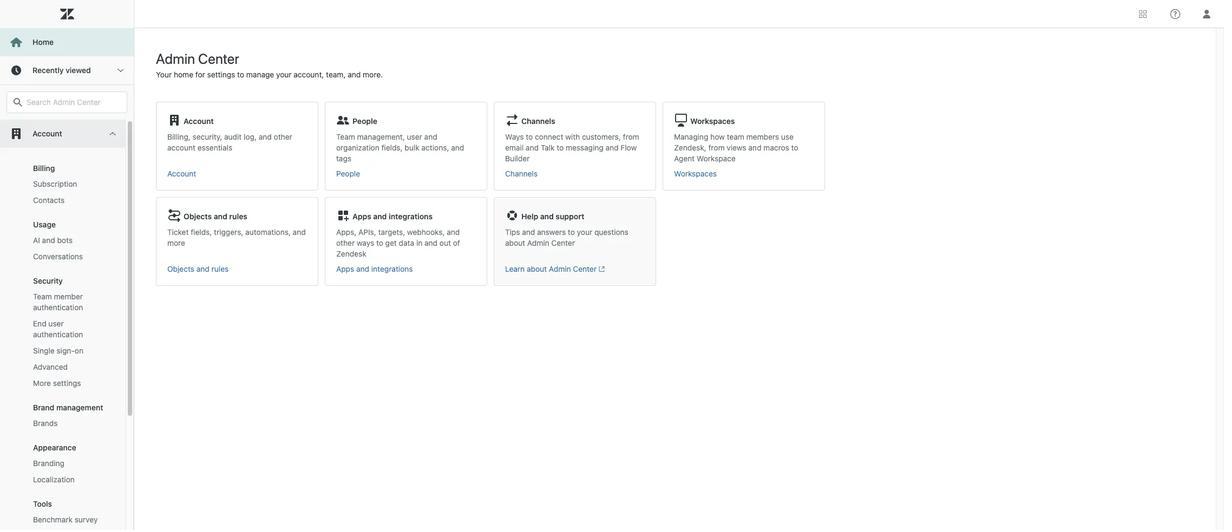 Task type: vqa. For each thing, say whether or not it's contained in the screenshot.
CC BUTTON
no



Task type: locate. For each thing, give the bounding box(es) containing it.
benchmark survey link
[[29, 512, 115, 528]]

bots
[[57, 236, 73, 245]]

billing
[[33, 164, 55, 173]]

team
[[33, 292, 52, 301]]

authentication
[[33, 303, 83, 312], [33, 330, 83, 339]]

appearance
[[33, 443, 76, 452]]

zendesk products image
[[1139, 10, 1147, 18]]

on
[[75, 346, 83, 355]]

localization link
[[29, 472, 115, 488]]

advanced
[[33, 362, 68, 371]]

0 vertical spatial authentication
[[33, 303, 83, 312]]

tree item inside primary element
[[0, 120, 126, 530]]

security
[[33, 276, 63, 285]]

2 authentication from the top
[[33, 330, 83, 339]]

account
[[32, 129, 62, 138]]

branding link
[[29, 455, 115, 472]]

billing element
[[33, 164, 55, 173]]

authentication inside "link"
[[33, 303, 83, 312]]

None search field
[[1, 92, 133, 113]]

single sign-on element
[[33, 345, 83, 356]]

end user authentication link
[[29, 316, 115, 343]]

account group
[[0, 148, 126, 530]]

security element
[[33, 276, 63, 285]]

more settings link
[[29, 375, 115, 391]]

help image
[[1171, 9, 1180, 19]]

1 authentication from the top
[[33, 303, 83, 312]]

conversations element
[[33, 251, 83, 262]]

and
[[42, 236, 55, 245]]

more settings
[[33, 378, 81, 388]]

tree item containing account
[[0, 120, 126, 530]]

authentication for member
[[33, 303, 83, 312]]

branding element
[[33, 458, 64, 469]]

1 vertical spatial authentication
[[33, 330, 83, 339]]

usage
[[33, 220, 56, 229]]

localization element
[[33, 474, 75, 485]]

single sign-on
[[33, 346, 83, 355]]

viewed
[[66, 66, 91, 75]]

subscription element
[[33, 179, 77, 190]]

user
[[48, 319, 64, 328]]

brand management element
[[33, 403, 103, 412]]

tree item
[[0, 120, 126, 530]]

survey
[[75, 515, 98, 524]]

ai and bots link
[[29, 232, 115, 249]]

usage element
[[33, 220, 56, 229]]

recently viewed
[[32, 66, 91, 75]]

none search field inside primary element
[[1, 92, 133, 113]]

authentication down user
[[33, 330, 83, 339]]

user menu image
[[1200, 7, 1214, 21]]

subscription
[[33, 179, 77, 188]]

contacts element
[[33, 195, 65, 206]]

conversations
[[33, 252, 83, 261]]

Search Admin Center field
[[27, 97, 120, 107]]

conversations link
[[29, 249, 115, 265]]

tools element
[[33, 499, 52, 508]]

end user authentication element
[[33, 318, 110, 340]]

authentication down 'member'
[[33, 303, 83, 312]]

recently viewed button
[[0, 56, 134, 84]]



Task type: describe. For each thing, give the bounding box(es) containing it.
team member authentication element
[[33, 291, 110, 313]]

localization
[[33, 475, 75, 484]]

management
[[56, 403, 103, 412]]

recently
[[32, 66, 64, 75]]

contacts
[[33, 195, 65, 205]]

end
[[33, 319, 46, 328]]

brands link
[[29, 415, 115, 432]]

ai and bots
[[33, 236, 73, 245]]

more
[[33, 378, 51, 388]]

benchmark survey
[[33, 515, 98, 524]]

single
[[33, 346, 55, 355]]

home button
[[0, 28, 134, 56]]

advanced element
[[33, 362, 68, 373]]

contacts link
[[29, 192, 115, 208]]

branding
[[33, 459, 64, 468]]

single sign-on link
[[29, 343, 115, 359]]

appearance element
[[33, 443, 76, 452]]

home
[[32, 37, 54, 47]]

settings
[[53, 378, 81, 388]]

benchmark
[[33, 515, 73, 524]]

advanced link
[[29, 359, 115, 375]]

ai and bots element
[[33, 235, 73, 246]]

subscription link
[[29, 176, 115, 192]]

account button
[[0, 120, 126, 148]]

brands element
[[33, 418, 58, 429]]

more settings element
[[33, 378, 81, 389]]

tools
[[33, 499, 52, 508]]

ai
[[33, 236, 40, 245]]

brands
[[33, 419, 58, 428]]

authentication for user
[[33, 330, 83, 339]]

brand
[[33, 403, 54, 412]]

member
[[54, 292, 83, 301]]

end user authentication
[[33, 319, 83, 339]]

primary element
[[0, 0, 134, 530]]

brand management
[[33, 403, 103, 412]]

team member authentication
[[33, 292, 83, 312]]

team member authentication link
[[29, 289, 115, 316]]

sign-
[[57, 346, 75, 355]]

benchmark survey element
[[33, 514, 98, 525]]



